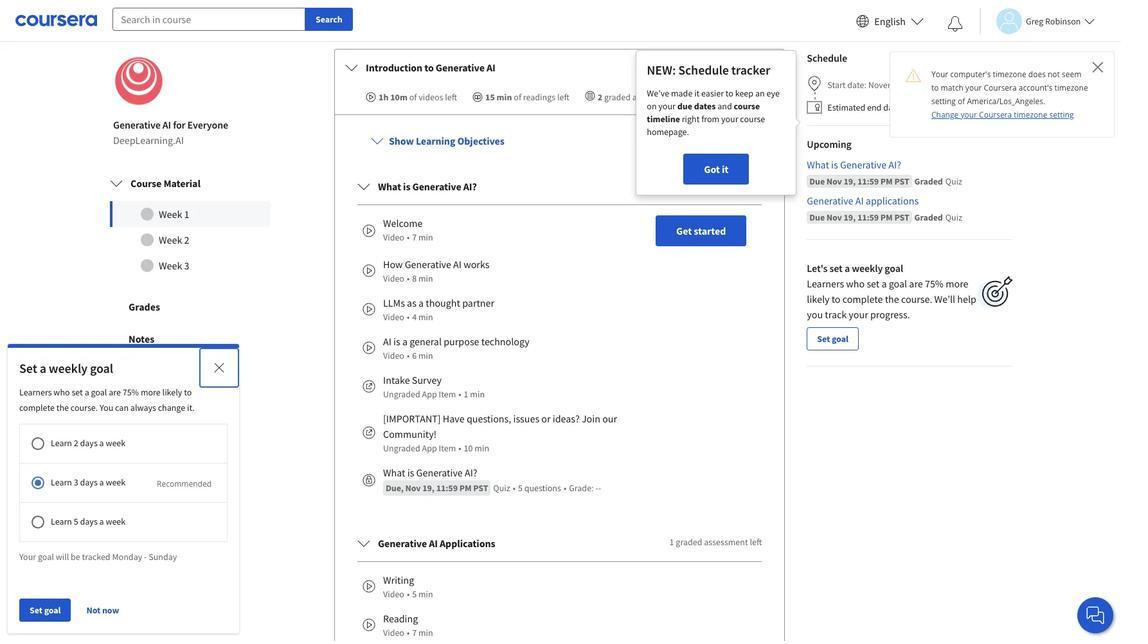 Task type: locate. For each thing, give the bounding box(es) containing it.
2023 right 13,
[[923, 79, 941, 91]]

is for what is generative ai? due, nov 19, 11:59 pm pst quiz • 5 questions • grade: --
[[408, 466, 415, 479]]

pm down 10
[[460, 482, 472, 494]]

1 week from the top
[[106, 437, 126, 449]]

0 vertical spatial course
[[734, 100, 761, 112]]

the down 'set a weekly goal'
[[56, 402, 69, 414]]

timezone down account's
[[1015, 109, 1048, 120]]

coursera down america/los_angeles.
[[980, 109, 1013, 120]]

0 vertical spatial pm
[[881, 176, 893, 187]]

5 up be
[[74, 516, 78, 528]]

3 week from the top
[[159, 259, 182, 272]]

1 graded assessment left for what is generative ai?
[[670, 179, 763, 191]]

your right 3,
[[961, 109, 978, 120]]

it.
[[187, 402, 195, 414]]

1 horizontal spatial the
[[886, 293, 900, 306]]

or
[[542, 412, 551, 425]]

who down 'set a weekly goal'
[[54, 387, 70, 398]]

generative inside what is generative ai? due, nov 19, 11:59 pm pst quiz • 5 questions • grade: --
[[417, 466, 463, 479]]

1 video from the top
[[383, 232, 405, 243]]

• left 6
[[407, 350, 410, 361]]

of for videos
[[410, 92, 417, 103]]

19, up let's set a weekly goal
[[844, 212, 856, 223]]

applications
[[440, 537, 496, 550]]

week 1 link
[[110, 201, 271, 227]]

generative inside the "what is generative ai? due nov 19, 11:59 pm pst graded quiz"
[[841, 158, 887, 171]]

goal inside "learners who set a goal are 75% more likely to complete the course. we'll help you track your progress."
[[890, 277, 908, 290]]

what up 'due,'
[[383, 466, 406, 479]]

weekly up learners who set a goal are 75% more likely to complete the course. you can always change it.
[[49, 360, 88, 376]]

2 graded from the top
[[915, 212, 944, 223]]

your
[[966, 82, 983, 93], [659, 100, 676, 112], [961, 109, 978, 120], [722, 113, 739, 125], [849, 308, 869, 321]]

1 horizontal spatial set goal button
[[808, 327, 859, 351]]

2 week from the top
[[159, 233, 182, 246]]

0 horizontal spatial learners
[[19, 387, 52, 398]]

1 vertical spatial 2023
[[956, 102, 975, 113]]

2023
[[923, 79, 941, 91], [956, 102, 975, 113]]

likely up change on the bottom left
[[162, 387, 182, 398]]

1 app from the top
[[422, 388, 437, 400]]

5 video from the top
[[383, 589, 405, 600]]

1 vertical spatial setting
[[1050, 109, 1075, 120]]

week down 'can'
[[106, 437, 126, 449]]

0 horizontal spatial 75%
[[123, 387, 139, 398]]

notes link
[[98, 323, 283, 355]]

1 horizontal spatial more
[[946, 277, 969, 290]]

1 horizontal spatial complete
[[843, 293, 884, 306]]

to up and
[[726, 87, 734, 99]]

what inside the "what is generative ai? due nov 19, 11:59 pm pst graded quiz"
[[808, 158, 830, 171]]

ai? for what is generative ai? due, nov 19, 11:59 pm pst quiz • 5 questions • grade: --
[[465, 466, 478, 479]]

change
[[158, 402, 185, 414]]

upcoming
[[808, 138, 852, 150]]

0 vertical spatial date:
[[848, 79, 867, 91]]

schedule
[[808, 51, 848, 64], [679, 62, 729, 78]]

of left readings
[[514, 92, 522, 103]]

2 days from the top
[[80, 477, 98, 488]]

min right 4 on the left of the page
[[419, 311, 433, 323]]

more inside learners who set a goal are 75% more likely to complete the course. you can always change it.
[[141, 387, 161, 398]]

0 horizontal spatial it
[[695, 87, 700, 99]]

11:59 inside what is generative ai? due, nov 19, 11:59 pm pst quiz • 5 questions • grade: --
[[437, 482, 458, 494]]

2 learn from the top
[[51, 477, 72, 488]]

coursera up america/los_angeles.
[[985, 82, 1017, 93]]

2 video from the top
[[383, 273, 405, 284]]

1 vertical spatial set
[[19, 360, 37, 376]]

0 vertical spatial what
[[808, 158, 830, 171]]

1 vertical spatial 1 graded assessment left
[[670, 536, 763, 548]]

due up let's
[[810, 212, 825, 223]]

as
[[407, 297, 417, 309]]

pst down generative ai applications "link" on the right top of the page
[[895, 212, 910, 223]]

to left match
[[932, 82, 940, 93]]

2 vertical spatial pm
[[460, 482, 472, 494]]

graded down the what is generative ai? link
[[915, 176, 944, 187]]

it inside button
[[722, 163, 729, 176]]

0 horizontal spatial course.
[[71, 402, 98, 414]]

0 vertical spatial set
[[830, 262, 843, 275]]

pst inside the "what is generative ai? due nov 19, 11:59 pm pst graded quiz"
[[895, 176, 910, 187]]

days for 2
[[80, 437, 98, 449]]

2 1 graded assessment left from the top
[[670, 536, 763, 548]]

goal up progress.
[[890, 277, 908, 290]]

ungraded inside [important] have questions, issues or ideas? join our community! ungraded app item • 10 min
[[383, 443, 421, 454]]

app inside intake survey ungraded app item • 1 min
[[422, 388, 437, 400]]

• up have
[[459, 388, 462, 400]]

0 vertical spatial 2
[[598, 92, 603, 103]]

week for week 2
[[159, 233, 182, 246]]

11:59 for what is generative ai? due nov 19, 11:59 pm pst graded quiz
[[858, 176, 880, 187]]

week 1
[[159, 208, 189, 221]]

pst up applications
[[474, 482, 488, 494]]

2 item from the top
[[439, 443, 456, 454]]

75% inside "learners who set a goal are 75% more likely to complete the course. we'll help you track your progress."
[[926, 277, 944, 290]]

more up help
[[946, 277, 969, 290]]

are
[[910, 277, 924, 290], [109, 387, 121, 398]]

1 vertical spatial learners
[[19, 387, 52, 398]]

your inside right from your course homepage.
[[722, 113, 739, 125]]

2 vertical spatial learn
[[51, 516, 72, 528]]

1 vertical spatial weekly
[[49, 360, 88, 376]]

1 horizontal spatial 3
[[184, 259, 189, 272]]

7 inside reading video • 7 min
[[413, 627, 417, 639]]

• left 10
[[459, 443, 462, 454]]

1 vertical spatial app
[[422, 443, 437, 454]]

schedule up easier
[[679, 62, 729, 78]]

7 for welcome
[[413, 232, 417, 243]]

3 learn from the top
[[51, 516, 72, 528]]

pm inside the "what is generative ai? due nov 19, 11:59 pm pst graded quiz"
[[881, 176, 893, 187]]

nov for what is generative ai? due, nov 19, 11:59 pm pst quiz • 5 questions • grade: --
[[406, 482, 421, 494]]

• inside intake survey ungraded app item • 1 min
[[459, 388, 462, 400]]

3 down learn 2 days a week at the left
[[74, 477, 78, 488]]

11:59 down applications
[[858, 212, 880, 223]]

2 vertical spatial set
[[72, 387, 83, 398]]

0 horizontal spatial of
[[410, 92, 417, 103]]

13,
[[910, 79, 921, 91]]

what inside what is generative ai? due, nov 19, 11:59 pm pst quiz • 5 questions • grade: --
[[383, 466, 406, 479]]

1 vertical spatial it
[[722, 163, 729, 176]]

2 vertical spatial set
[[30, 605, 42, 616]]

0 vertical spatial setting
[[932, 96, 957, 107]]

1 vertical spatial 5
[[74, 516, 78, 528]]

0 horizontal spatial more
[[141, 387, 161, 398]]

pm
[[881, 176, 893, 187], [881, 212, 893, 223], [460, 482, 472, 494]]

of for readings
[[514, 92, 522, 103]]

track
[[826, 308, 847, 321]]

learners down let's
[[808, 277, 845, 290]]

0 vertical spatial 2023
[[923, 79, 941, 91]]

1 vertical spatial quiz
[[946, 212, 963, 223]]

2 assessment from the top
[[705, 536, 749, 548]]

1 vertical spatial 75%
[[123, 387, 139, 398]]

now
[[102, 605, 119, 616]]

19, down upcoming
[[844, 176, 856, 187]]

due
[[810, 176, 825, 187], [810, 212, 825, 223]]

min inside welcome video • 7 min
[[419, 232, 433, 243]]

0 vertical spatial 75%
[[926, 277, 944, 290]]

set goal down track
[[818, 333, 849, 345]]

3 for week
[[184, 259, 189, 272]]

who for learners who set a goal are 75% more likely to complete the course. you can always change it.
[[54, 387, 70, 398]]

ungraded down community!
[[383, 443, 421, 454]]

2 down week 1 link
[[184, 233, 189, 246]]

1 vertical spatial pm
[[881, 212, 893, 223]]

1 vertical spatial course.
[[71, 402, 98, 414]]

video left 6
[[383, 350, 405, 361]]

-
[[596, 482, 599, 494], [599, 482, 602, 494], [144, 551, 147, 563]]

quiz down generative ai applications "link" on the right top of the page
[[946, 212, 963, 223]]

what is generative ai?
[[378, 180, 477, 193]]

0 vertical spatial week
[[159, 208, 182, 221]]

0 horizontal spatial who
[[54, 387, 70, 398]]

complete inside learners who set a goal are 75% more likely to complete the course. you can always change it.
[[19, 402, 55, 414]]

set goal button left "not"
[[19, 599, 71, 622]]

chat with us image
[[1086, 605, 1106, 626]]

• down "welcome"
[[407, 232, 410, 243]]

goal inside learners who set a goal are 75% more likely to complete the course. you can always change it.
[[91, 387, 107, 398]]

set
[[818, 333, 831, 345], [19, 360, 37, 376], [30, 605, 42, 616]]

we've made it easier to keep an eye on your
[[647, 87, 780, 112]]

19, right 'due,'
[[423, 482, 435, 494]]

2 vertical spatial 5
[[413, 589, 417, 600]]

1 vertical spatial learn
[[51, 477, 72, 488]]

video down writing at the bottom of page
[[383, 589, 405, 600]]

1 horizontal spatial of
[[514, 92, 522, 103]]

learn up will
[[51, 516, 72, 528]]

is down upcoming
[[832, 158, 839, 171]]

introduction to generative ai button
[[335, 49, 785, 85]]

3 week from the top
[[106, 516, 126, 528]]

1 vertical spatial date:
[[884, 102, 903, 113]]

0 horizontal spatial are
[[109, 387, 121, 398]]

pm up applications
[[881, 176, 893, 187]]

0 vertical spatial course.
[[902, 293, 933, 306]]

pst inside generative ai applications due nov 19, 11:59 pm pst graded quiz
[[895, 212, 910, 223]]

learners inside learners who set a goal are 75% more likely to complete the course. you can always change it.
[[19, 387, 52, 398]]

is inside ai is a general purpose technology video • 6 min
[[394, 335, 401, 348]]

is left general
[[394, 335, 401, 348]]

min down writing video • 5 min
[[419, 627, 433, 639]]

75% inside learners who set a goal are 75% more likely to complete the course. you can always change it.
[[123, 387, 139, 398]]

seem
[[1063, 69, 1082, 80]]

is inside what is generative ai? due, nov 19, 11:59 pm pst quiz • 5 questions • grade: --
[[408, 466, 415, 479]]

computer's
[[951, 69, 992, 80]]

0 vertical spatial graded
[[915, 176, 944, 187]]

1 vertical spatial ai?
[[464, 180, 477, 193]]

19, inside the "what is generative ai? due nov 19, 11:59 pm pst graded quiz"
[[844, 176, 856, 187]]

0 horizontal spatial 2
[[74, 437, 78, 449]]

set inside learners who set a goal are 75% more likely to complete the course. you can always change it.
[[72, 387, 83, 398]]

item inside intake survey ungraded app item • 1 min
[[439, 388, 456, 400]]

nov right 'due,'
[[406, 482, 421, 494]]

• left 4 on the left of the page
[[407, 311, 410, 323]]

of right 10m at the top left of the page
[[410, 92, 417, 103]]

can
[[115, 402, 129, 414]]

1 vertical spatial set
[[867, 277, 880, 290]]

set goal button
[[808, 327, 859, 351], [19, 599, 71, 622]]

close image
[[212, 360, 227, 376]]

ungraded down intake
[[383, 388, 421, 400]]

Search in course text field
[[113, 8, 306, 31]]

1 horizontal spatial 2
[[184, 233, 189, 246]]

set inside "learners who set a goal are 75% more likely to complete the course. we'll help you track your progress."
[[867, 277, 880, 290]]

week up monday
[[106, 516, 126, 528]]

ai is a general purpose technology video • 6 min
[[383, 335, 530, 361]]

quiz down the what is generative ai? link
[[946, 176, 963, 187]]

1 vertical spatial your
[[19, 551, 36, 563]]

goal
[[885, 262, 904, 275], [890, 277, 908, 290], [832, 333, 849, 345], [90, 360, 113, 376], [91, 387, 107, 398], [38, 551, 54, 563], [44, 605, 61, 616]]

0 vertical spatial likely
[[808, 293, 830, 306]]

app down community!
[[422, 443, 437, 454]]

19, inside what is generative ai? due, nov 19, 11:59 pm pst quiz • 5 questions • grade: --
[[423, 482, 435, 494]]

19, inside generative ai applications due nov 19, 11:59 pm pst graded quiz
[[844, 212, 856, 223]]

1 vertical spatial course
[[129, 397, 160, 410]]

set
[[830, 262, 843, 275], [867, 277, 880, 290], [72, 387, 83, 398]]

11:59 right 'due,'
[[437, 482, 458, 494]]

videos
[[419, 92, 444, 103]]

2 inside set a weekly goal option group
[[74, 437, 78, 449]]

11:59 up applications
[[858, 176, 880, 187]]

min inside [important] have questions, issues or ideas? join our community! ungraded app item • 10 min
[[475, 443, 490, 454]]

not
[[1049, 69, 1061, 80]]

0 horizontal spatial 5
[[74, 516, 78, 528]]

ai? inside the "what is generative ai? due nov 19, 11:59 pm pst graded quiz"
[[889, 158, 902, 171]]

it right got
[[722, 163, 729, 176]]

7 inside welcome video • 7 min
[[413, 232, 417, 243]]

week 3 link
[[110, 253, 271, 278]]

quiz inside generative ai applications due nov 19, 11:59 pm pst graded quiz
[[946, 212, 963, 223]]

of right 3,
[[959, 96, 966, 107]]

week 2
[[159, 233, 189, 246]]

19, for what is generative ai? due, nov 19, 11:59 pm pst quiz • 5 questions • grade: --
[[423, 482, 435, 494]]

2 7 from the top
[[413, 627, 417, 639]]

notes
[[129, 333, 155, 345]]

0 vertical spatial course
[[131, 177, 162, 190]]

likely inside learners who set a goal are 75% more likely to complete the course. you can always change it.
[[162, 387, 182, 398]]

2 due from the top
[[810, 212, 825, 223]]

1 horizontal spatial learners
[[808, 277, 845, 290]]

date: right the "start"
[[848, 79, 867, 91]]

coursera
[[985, 82, 1017, 93], [980, 109, 1013, 120]]

days for 3
[[80, 477, 98, 488]]

2 up learn 3 days a week
[[74, 437, 78, 449]]

learn for learn 2 days a week
[[51, 437, 72, 449]]

course. left we'll
[[902, 293, 933, 306]]

learn up learn 3 days a week
[[51, 437, 72, 449]]

0 horizontal spatial 2023
[[923, 79, 941, 91]]

3 inside set a weekly goal option group
[[74, 477, 78, 488]]

set goal left "not"
[[30, 605, 61, 616]]

1 graded from the top
[[915, 176, 944, 187]]

5 left questions
[[518, 482, 523, 494]]

locked image
[[363, 474, 376, 487]]

learn 3 days a week
[[51, 477, 126, 488]]

2 vertical spatial 11:59
[[437, 482, 458, 494]]

app inside [important] have questions, issues or ideas? join our community! ungraded app item • 10 min
[[422, 443, 437, 454]]

week up week 2 on the left of the page
[[159, 208, 182, 221]]

got it button
[[684, 154, 750, 185]]

1 vertical spatial likely
[[162, 387, 182, 398]]

3 video from the top
[[383, 311, 405, 323]]

and
[[718, 100, 733, 112]]

weekly up "learners who set a goal are 75% more likely to complete the course. we'll help you track your progress."
[[852, 262, 883, 275]]

it
[[695, 87, 700, 99], [722, 163, 729, 176]]

estimated end date: december 3, 2023 pst
[[828, 102, 992, 113]]

ai? down 10
[[465, 466, 478, 479]]

likely up you
[[808, 293, 830, 306]]

learn for learn 3 days a week
[[51, 477, 72, 488]]

course down an
[[741, 113, 766, 125]]

6 video from the top
[[383, 627, 405, 639]]

quiz inside what is generative ai? due, nov 19, 11:59 pm pst quiz • 5 questions • grade: --
[[494, 482, 511, 494]]

1 item from the top
[[439, 388, 456, 400]]

community!
[[383, 428, 437, 441]]

min down "welcome"
[[419, 232, 433, 243]]

date: right end
[[884, 102, 903, 113]]

intake survey ungraded app item • 1 min
[[383, 374, 485, 400]]

works
[[464, 258, 490, 271]]

your inside "learners who set a goal are 75% more likely to complete the course. we'll help you track your progress."
[[849, 308, 869, 321]]

1 vertical spatial item
[[439, 443, 456, 454]]

change
[[932, 109, 959, 120]]

0 horizontal spatial set
[[72, 387, 83, 398]]

2 vertical spatial quiz
[[494, 482, 511, 494]]

1 vertical spatial who
[[54, 387, 70, 398]]

75% up we'll
[[926, 277, 944, 290]]

2 horizontal spatial of
[[959, 96, 966, 107]]

course. inside "learners who set a goal are 75% more likely to complete the course. we'll help you track your progress."
[[902, 293, 933, 306]]

assessment
[[705, 179, 749, 191], [705, 536, 749, 548]]

nov up let's
[[827, 212, 843, 223]]

1 ungraded from the top
[[383, 388, 421, 400]]

set goal button down track
[[808, 327, 859, 351]]

more inside "learners who set a goal are 75% more likely to complete the course. we'll help you track your progress."
[[946, 277, 969, 290]]

1 vertical spatial nov
[[827, 212, 843, 223]]

2 for week 2
[[184, 233, 189, 246]]

ai? for what is generative ai? due nov 19, 11:59 pm pst graded quiz
[[889, 158, 902, 171]]

is for what is generative ai?
[[403, 180, 411, 193]]

5
[[518, 482, 523, 494], [74, 516, 78, 528], [413, 589, 417, 600]]

7
[[413, 232, 417, 243], [413, 627, 417, 639]]

0 vertical spatial 3
[[184, 259, 189, 272]]

1 horizontal spatial 5
[[413, 589, 417, 600]]

0 vertical spatial the
[[886, 293, 900, 306]]

america/los_angeles.
[[968, 96, 1046, 107]]

quiz for applications
[[946, 212, 963, 223]]

2 app from the top
[[422, 443, 437, 454]]

what
[[808, 158, 830, 171], [378, 180, 401, 193], [383, 466, 406, 479]]

1 vertical spatial graded
[[915, 212, 944, 223]]

5 down writing at the bottom of page
[[413, 589, 417, 600]]

course. for you
[[71, 402, 98, 414]]

who down let's set a weekly goal
[[847, 277, 865, 290]]

1 horizontal spatial set
[[830, 262, 843, 275]]

likely
[[808, 293, 830, 306], [162, 387, 182, 398]]

0 vertical spatial set
[[818, 333, 831, 345]]

1 learn from the top
[[51, 437, 72, 449]]

set down let's set a weekly goal
[[867, 277, 880, 290]]

0 horizontal spatial set goal button
[[19, 599, 71, 622]]

left
[[445, 92, 457, 103], [558, 92, 570, 103], [682, 92, 695, 103], [750, 179, 763, 191], [750, 536, 763, 548]]

course.
[[902, 293, 933, 306], [71, 402, 98, 414]]

2 week from the top
[[106, 477, 126, 488]]

are up 'can'
[[109, 387, 121, 398]]

2 vertical spatial week
[[159, 259, 182, 272]]

1 horizontal spatial your
[[932, 69, 949, 80]]

0 vertical spatial app
[[422, 388, 437, 400]]

more for help
[[946, 277, 969, 290]]

1 due from the top
[[810, 176, 825, 187]]

course for course info
[[129, 397, 160, 410]]

who inside learners who set a goal are 75% more likely to complete the course. you can always change it.
[[54, 387, 70, 398]]

1 vertical spatial 11:59
[[858, 212, 880, 223]]

days up learn 3 days a week
[[80, 437, 98, 449]]

graded inside the "what is generative ai? due nov 19, 11:59 pm pst graded quiz"
[[915, 176, 944, 187]]

1 vertical spatial what
[[378, 180, 401, 193]]

set for topmost set goal button
[[818, 333, 831, 345]]

min up questions,
[[470, 388, 485, 400]]

days down learn 2 days a week at the left
[[80, 477, 98, 488]]

are inside learners who set a goal are 75% more likely to complete the course. you can always change it.
[[109, 387, 121, 398]]

to up track
[[832, 293, 841, 306]]

grade:
[[569, 482, 594, 494]]

1 assessment from the top
[[705, 179, 749, 191]]

1 vertical spatial 19,
[[844, 212, 856, 223]]

1 1 graded assessment left from the top
[[670, 179, 763, 191]]

ai? for what is generative ai?
[[464, 180, 477, 193]]

quiz left questions
[[494, 482, 511, 494]]

graded down generative ai applications "link" on the right top of the page
[[915, 212, 944, 223]]

item down survey
[[439, 388, 456, 400]]

3 down week 2 link
[[184, 259, 189, 272]]

ai inside dropdown button
[[487, 61, 496, 74]]

generative
[[436, 61, 485, 74], [113, 118, 161, 131], [841, 158, 887, 171], [413, 180, 462, 193], [808, 194, 854, 207], [405, 258, 452, 271], [417, 466, 463, 479], [378, 537, 427, 550]]

complete for learners who set a goal are 75% more likely to complete the course. we'll help you track your progress.
[[843, 293, 884, 306]]

1h 10m of videos left
[[379, 92, 457, 103]]

11:59
[[858, 176, 880, 187], [858, 212, 880, 223], [437, 482, 458, 494]]

warning image
[[906, 68, 922, 83]]

1 7 from the top
[[413, 232, 417, 243]]

are up progress.
[[910, 277, 924, 290]]

due dates and
[[678, 100, 734, 112]]

course timeline
[[647, 100, 761, 125]]

0 vertical spatial learners
[[808, 277, 845, 290]]

complete inside "learners who set a goal are 75% more likely to complete the course. we'll help you track your progress."
[[843, 293, 884, 306]]

2 vertical spatial what
[[383, 466, 406, 479]]

1 horizontal spatial set goal
[[818, 333, 849, 345]]

2023 right 3,
[[956, 102, 975, 113]]

is down community!
[[408, 466, 415, 479]]

what down upcoming
[[808, 158, 830, 171]]

• inside welcome video • 7 min
[[407, 232, 410, 243]]

min right 10
[[475, 443, 490, 454]]

help center image
[[1088, 608, 1104, 623]]

nov inside what is generative ai? due, nov 19, 11:59 pm pst quiz • 5 questions • grade: --
[[406, 482, 421, 494]]

min up reading video • 7 min
[[419, 589, 433, 600]]

item
[[439, 388, 456, 400], [439, 443, 456, 454]]

8
[[413, 273, 417, 284]]

likely for change
[[162, 387, 182, 398]]

19,
[[844, 176, 856, 187], [844, 212, 856, 223], [423, 482, 435, 494]]

to inside learners who set a goal are 75% more likely to complete the course. you can always change it.
[[184, 387, 192, 398]]

1 week from the top
[[159, 208, 182, 221]]

learners inside "learners who set a goal are 75% more likely to complete the course. we'll help you track your progress."
[[808, 277, 845, 290]]

1 vertical spatial complete
[[19, 402, 55, 414]]

survey
[[412, 374, 442, 387]]

the inside "learners who set a goal are 75% more likely to complete the course. we'll help you track your progress."
[[886, 293, 900, 306]]

general
[[410, 335, 442, 348]]

0 vertical spatial it
[[695, 87, 700, 99]]

show notifications image
[[948, 16, 964, 32]]

3 days from the top
[[80, 516, 98, 528]]

what for what is generative ai? due nov 19, 11:59 pm pst graded quiz
[[808, 158, 830, 171]]

likely inside "learners who set a goal are 75% more likely to complete the course. we'll help you track your progress."
[[808, 293, 830, 306]]

not
[[87, 605, 101, 616]]

who inside "learners who set a goal are 75% more likely to complete the course. we'll help you track your progress."
[[847, 277, 865, 290]]

what is generative ai? due nov 19, 11:59 pm pst graded quiz
[[808, 158, 963, 187]]

min right 8
[[419, 273, 433, 284]]

course. inside learners who set a goal are 75% more likely to complete the course. you can always change it.
[[71, 402, 98, 414]]

0 vertical spatial 11:59
[[858, 176, 880, 187]]

material
[[164, 177, 201, 190]]

ai inside generative ai applications due nov 19, 11:59 pm pst graded quiz
[[856, 194, 864, 207]]

complete for learners who set a goal are 75% more likely to complete the course. you can always change it.
[[19, 402, 55, 414]]

to inside "learners who set a goal are 75% more likely to complete the course. we'll help you track your progress."
[[832, 293, 841, 306]]

min inside intake survey ungraded app item • 1 min
[[470, 388, 485, 400]]

video inside llms as a thought partner video • 4 min
[[383, 311, 405, 323]]

2 vertical spatial 2
[[74, 437, 78, 449]]

0 vertical spatial assessment
[[705, 179, 749, 191]]

4 video from the top
[[383, 350, 405, 361]]

2 ungraded from the top
[[383, 443, 421, 454]]

graded
[[915, 176, 944, 187], [915, 212, 944, 223]]

course. for we'll
[[902, 293, 933, 306]]

2 vertical spatial days
[[80, 516, 98, 528]]

0 vertical spatial more
[[946, 277, 969, 290]]

course inside dropdown button
[[131, 177, 162, 190]]

3
[[184, 259, 189, 272], [74, 477, 78, 488]]

let's set a weekly goal
[[808, 262, 904, 275]]

are inside "learners who set a goal are 75% more likely to complete the course. we'll help you track your progress."
[[910, 277, 924, 290]]

1 vertical spatial the
[[56, 402, 69, 414]]

1 days from the top
[[80, 437, 98, 449]]

2 for learn 2 days a week
[[74, 437, 78, 449]]

0 vertical spatial 1 graded assessment left
[[670, 179, 763, 191]]

set for learners who set a goal are 75% more likely to complete the course. we'll help you track your progress.
[[867, 277, 880, 290]]

0 vertical spatial due
[[810, 176, 825, 187]]

11:59 inside the "what is generative ai? due nov 19, 11:59 pm pst graded quiz"
[[858, 176, 880, 187]]

1 horizontal spatial who
[[847, 277, 865, 290]]

1 horizontal spatial 75%
[[926, 277, 944, 290]]

how
[[383, 258, 403, 271]]



Task type: vqa. For each thing, say whether or not it's contained in the screenshot.
the rightmost the Python
no



Task type: describe. For each thing, give the bounding box(es) containing it.
writing video • 5 min
[[383, 574, 433, 600]]

a inside ai is a general purpose technology video • 6 min
[[403, 335, 408, 348]]

learners who set a goal are 75% more likely to complete the course. we'll help you track your progress.
[[808, 277, 977, 321]]

reading
[[383, 612, 418, 625]]

progress.
[[871, 308, 911, 321]]

• left grade:
[[564, 482, 567, 494]]

• inside writing video • 5 min
[[407, 589, 410, 600]]

search button
[[306, 8, 353, 31]]

what for what is generative ai? due, nov 19, 11:59 pm pst quiz • 5 questions • grade: --
[[383, 466, 406, 479]]

learn 5 days a week
[[51, 516, 126, 528]]

applications
[[866, 194, 919, 207]]

week 2 link
[[110, 227, 271, 253]]

timezone mismatch warning modal dialog
[[890, 51, 1115, 138]]

nov for what is generative ai? due nov 19, 11:59 pm pst graded quiz
[[827, 176, 843, 187]]

match
[[942, 82, 964, 93]]

started
[[694, 224, 727, 237]]

start date: november 13, 2023 pst
[[828, 79, 957, 91]]

let's
[[808, 262, 828, 275]]

set a weekly goal
[[19, 360, 113, 376]]

generative ai applications link
[[808, 193, 1014, 208]]

right
[[682, 113, 700, 125]]

goal left will
[[38, 551, 54, 563]]

account's
[[1019, 82, 1053, 93]]

to inside dropdown button
[[425, 61, 434, 74]]

learn for learn 5 days a week
[[51, 516, 72, 528]]

on
[[647, 100, 657, 112]]

llms
[[383, 297, 405, 309]]

• inside reading video • 7 min
[[407, 627, 410, 639]]

pst up 3,
[[943, 79, 957, 91]]

ai inside the how generative ai works video • 8 min
[[454, 258, 462, 271]]

generative inside generative ai applications due nov 19, 11:59 pm pst graded quiz
[[808, 194, 854, 207]]

learners for learners who set a goal are 75% more likely to complete the course. you can always change it.
[[19, 387, 52, 398]]

generative inside dropdown button
[[436, 61, 485, 74]]

1 graded assessment left for generative ai applications
[[670, 536, 763, 548]]

0 vertical spatial graded
[[605, 92, 631, 103]]

due inside the "what is generative ai? due nov 19, 11:59 pm pst graded quiz"
[[810, 176, 825, 187]]

75% for you
[[123, 387, 139, 398]]

deeplearning.ai
[[113, 134, 184, 147]]

your for your goal will be tracked monday - sunday
[[19, 551, 36, 563]]

week for week 3
[[159, 259, 182, 272]]

how generative ai works video • 8 min
[[383, 258, 490, 284]]

1 vertical spatial timezone
[[1055, 82, 1089, 93]]

learning
[[416, 134, 456, 147]]

deeplearning.ai image
[[113, 55, 165, 107]]

course material button
[[100, 165, 281, 201]]

new: schedule tracker
[[647, 62, 771, 78]]

0 vertical spatial set goal button
[[808, 327, 859, 351]]

ai inside generative ai for everyone deeplearning.ai
[[163, 118, 171, 131]]

get
[[677, 224, 692, 237]]

new:
[[647, 62, 676, 78]]

you
[[808, 308, 824, 321]]

11:59 inside generative ai applications due nov 19, 11:59 pm pst graded quiz
[[858, 212, 880, 223]]

from
[[702, 113, 720, 125]]

video inside welcome video • 7 min
[[383, 232, 405, 243]]

does
[[1029, 69, 1047, 80]]

set a weekly goal dialog
[[8, 344, 282, 634]]

• inside ai is a general purpose technology video • 6 min
[[407, 350, 410, 361]]

0 vertical spatial coursera
[[985, 82, 1017, 93]]

grades link
[[98, 291, 283, 323]]

assessment for what is generative ai?
[[705, 179, 749, 191]]

min inside writing video • 5 min
[[419, 589, 433, 600]]

of inside your computer's timezone does not seem to match your coursera account's timezone setting of america/los_angeles. change your coursera timezone setting
[[959, 96, 966, 107]]

3,
[[947, 102, 954, 113]]

• left questions
[[513, 482, 516, 494]]

2 graded assessments left
[[598, 92, 695, 103]]

pm for what is generative ai? due nov 19, 11:59 pm pst graded quiz
[[881, 176, 893, 187]]

set for learners who set a goal are 75% more likely to complete the course. you can always change it.
[[72, 387, 83, 398]]

15
[[486, 92, 495, 103]]

who for learners who set a goal are 75% more likely to complete the course. we'll help you track your progress.
[[847, 277, 865, 290]]

your for your computer's timezone does not seem to match your coursera account's timezone setting of america/los_angeles. change your coursera timezone setting
[[932, 69, 949, 80]]

1 horizontal spatial schedule
[[808, 51, 848, 64]]

week for learn 2 days a week
[[106, 437, 126, 449]]

3 for learn
[[74, 477, 78, 488]]

5 inside writing video • 5 min
[[413, 589, 417, 600]]

• inside llms as a thought partner video • 4 min
[[407, 311, 410, 323]]

your down computer's at the right top of the page
[[966, 82, 983, 93]]

week for learn 5 days a week
[[106, 516, 126, 528]]

show learning objectives button
[[361, 125, 515, 156]]

the for we'll
[[886, 293, 900, 306]]

set for the bottom set goal button
[[30, 605, 42, 616]]

show learning objectives
[[389, 134, 505, 147]]

goal left "not"
[[44, 605, 61, 616]]

1 inside intake survey ungraded app item • 1 min
[[464, 388, 469, 400]]

course info
[[129, 397, 180, 410]]

set goal inside set a weekly goal dialog
[[30, 605, 61, 616]]

due,
[[386, 482, 404, 494]]

graded inside generative ai applications due nov 19, 11:59 pm pst graded quiz
[[915, 212, 944, 223]]

10
[[464, 443, 473, 454]]

2 horizontal spatial 2
[[598, 92, 603, 103]]

writing
[[383, 574, 414, 587]]

1h
[[379, 92, 389, 103]]

introduction to generative ai
[[366, 61, 496, 74]]

min inside the how generative ai works video • 8 min
[[419, 273, 433, 284]]

objectives
[[458, 134, 505, 147]]

likely for track
[[808, 293, 830, 306]]

quiz for generative
[[494, 482, 511, 494]]

learners for learners who set a goal are 75% more likely to complete the course. we'll help you track your progress.
[[808, 277, 845, 290]]

generative inside generative ai for everyone deeplearning.ai
[[113, 118, 161, 131]]

- inside set a weekly goal dialog
[[144, 551, 147, 563]]

end
[[868, 102, 882, 113]]

quiz inside the "what is generative ai? due nov 19, 11:59 pm pst graded quiz"
[[946, 176, 963, 187]]

what for what is generative ai?
[[378, 180, 401, 193]]

5 inside set a weekly goal option group
[[74, 516, 78, 528]]

the for you
[[56, 402, 69, 414]]

video inside reading video • 7 min
[[383, 627, 405, 639]]

0 horizontal spatial date:
[[848, 79, 867, 91]]

start
[[828, 79, 846, 91]]

questions
[[525, 482, 562, 494]]

video inside the how generative ai works video • 8 min
[[383, 273, 405, 284]]

nov inside generative ai applications due nov 19, 11:59 pm pst graded quiz
[[827, 212, 843, 223]]

course inside right from your course homepage.
[[741, 113, 766, 125]]

got it
[[705, 163, 729, 176]]

info
[[162, 397, 180, 410]]

purpose
[[444, 335, 480, 348]]

more for can
[[141, 387, 161, 398]]

ungraded inside intake survey ungraded app item • 1 min
[[383, 388, 421, 400]]

your goal will be tracked monday - sunday
[[19, 551, 177, 563]]

easier
[[702, 87, 724, 99]]

min inside ai is a general purpose technology video • 6 min
[[419, 350, 433, 361]]

a inside learners who set a goal are 75% more likely to complete the course. you can always change it.
[[85, 387, 89, 398]]

llms as a thought partner video • 4 min
[[383, 297, 495, 323]]

item inside [important] have questions, issues or ideas? join our community! ungraded app item • 10 min
[[439, 443, 456, 454]]

a inside "learners who set a goal are 75% more likely to complete the course. we'll help you track your progress."
[[882, 277, 887, 290]]

pst right 3,
[[977, 102, 992, 113]]

1 vertical spatial coursera
[[980, 109, 1013, 120]]

learn 2 days a week
[[51, 437, 126, 449]]

is for ai is a general purpose technology video • 6 min
[[394, 335, 401, 348]]

4
[[413, 311, 417, 323]]

min right 15
[[497, 92, 512, 103]]

to inside your computer's timezone does not seem to match your coursera account's timezone setting of america/los_angeles. change your coursera timezone setting
[[932, 82, 940, 93]]

a inside llms as a thought partner video • 4 min
[[419, 297, 424, 309]]

keep
[[736, 87, 754, 99]]

is for what is generative ai? due nov 19, 11:59 pm pst graded quiz
[[832, 158, 839, 171]]

course for course material
[[131, 177, 162, 190]]

tracker
[[732, 62, 771, 78]]

11:59 for what is generative ai? due, nov 19, 11:59 pm pst quiz • 5 questions • grade: --
[[437, 482, 458, 494]]

0 horizontal spatial setting
[[932, 96, 957, 107]]

19, for what is generative ai? due nov 19, 11:59 pm pst graded quiz
[[844, 176, 856, 187]]

welcome video • 7 min
[[383, 217, 433, 243]]

welcome
[[383, 217, 423, 230]]

not now button
[[81, 599, 124, 622]]

your computer's timezone does not seem to match your coursera account's timezone setting of america/los_angeles. change your coursera timezone setting
[[932, 69, 1089, 120]]

generative ai for everyone deeplearning.ai
[[113, 118, 228, 147]]

monday
[[112, 551, 142, 563]]

are for we'll
[[910, 277, 924, 290]]

course material
[[131, 177, 201, 190]]

• inside [important] have questions, issues or ideas? join our community! ungraded app item • 10 min
[[459, 443, 462, 454]]

1 horizontal spatial weekly
[[852, 262, 883, 275]]

get started button
[[656, 215, 747, 246]]

timeline
[[647, 113, 681, 125]]

tracked
[[82, 551, 110, 563]]

min inside reading video • 7 min
[[419, 627, 433, 639]]

your inside we've made it easier to keep an eye on your
[[659, 100, 676, 112]]

it inside we've made it easier to keep an eye on your
[[695, 87, 700, 99]]

coursera image
[[15, 10, 97, 31]]

2 vertical spatial timezone
[[1015, 109, 1048, 120]]

generative inside the how generative ai works video • 8 min
[[405, 258, 452, 271]]

6
[[413, 350, 417, 361]]

we've
[[647, 87, 670, 99]]

graded for what is generative ai?
[[676, 179, 703, 191]]

week for week 1
[[159, 208, 182, 221]]

goal down track
[[832, 333, 849, 345]]

5 inside what is generative ai? due, nov 19, 11:59 pm pst quiz • 5 questions • grade: --
[[518, 482, 523, 494]]

75% for we'll
[[926, 277, 944, 290]]

not now
[[87, 605, 119, 616]]

thought
[[426, 297, 461, 309]]

to inside we've made it easier to keep an eye on your
[[726, 87, 734, 99]]

grades
[[129, 300, 160, 313]]

introduction
[[366, 61, 423, 74]]

video inside ai is a general purpose technology video • 6 min
[[383, 350, 405, 361]]

min inside llms as a thought partner video • 4 min
[[419, 311, 433, 323]]

1 vertical spatial set goal button
[[19, 599, 71, 622]]

assessment for generative ai applications
[[705, 536, 749, 548]]

days for 5
[[80, 516, 98, 528]]

10m
[[391, 92, 408, 103]]

help
[[958, 293, 977, 306]]

got
[[705, 163, 720, 176]]

ideas?
[[553, 412, 580, 425]]

course inside course timeline
[[734, 100, 761, 112]]

week for learn 3 days a week
[[106, 477, 126, 488]]

pst inside what is generative ai? due, nov 19, 11:59 pm pst quiz • 5 questions • grade: --
[[474, 482, 488, 494]]

pm inside generative ai applications due nov 19, 11:59 pm pst graded quiz
[[881, 212, 893, 223]]

join
[[582, 412, 601, 425]]

technology
[[482, 335, 530, 348]]

video inside writing video • 5 min
[[383, 589, 405, 600]]

ai inside ai is a general purpose technology video • 6 min
[[383, 335, 392, 348]]

show
[[389, 134, 414, 147]]

are for you
[[109, 387, 121, 398]]

graded for generative ai applications
[[676, 536, 703, 548]]

goal up learners who set a goal are 75% more likely to complete the course. you can always change it.
[[90, 360, 113, 376]]

robinson
[[1046, 15, 1082, 27]]

1 horizontal spatial 2023
[[956, 102, 975, 113]]

0 vertical spatial set goal
[[818, 333, 849, 345]]

english
[[875, 14, 906, 27]]

[important]
[[383, 412, 441, 425]]

7 for reading
[[413, 627, 417, 639]]

sunday
[[149, 551, 177, 563]]

• inside the how generative ai works video • 8 min
[[407, 273, 410, 284]]

learners who set a goal are 75% more likely to complete the course. you can always change it.
[[19, 387, 195, 414]]

weekly inside dialog
[[49, 360, 88, 376]]

set a weekly goal option group
[[19, 424, 282, 542]]

0 horizontal spatial schedule
[[679, 62, 729, 78]]

goal up "learners who set a goal are 75% more likely to complete the course. we'll help you track your progress."
[[885, 262, 904, 275]]

1 horizontal spatial setting
[[1050, 109, 1075, 120]]

0 vertical spatial timezone
[[994, 69, 1027, 80]]

pm for what is generative ai? due, nov 19, 11:59 pm pst quiz • 5 questions • grade: --
[[460, 482, 472, 494]]

due inside generative ai applications due nov 19, 11:59 pm pst graded quiz
[[810, 212, 825, 223]]



